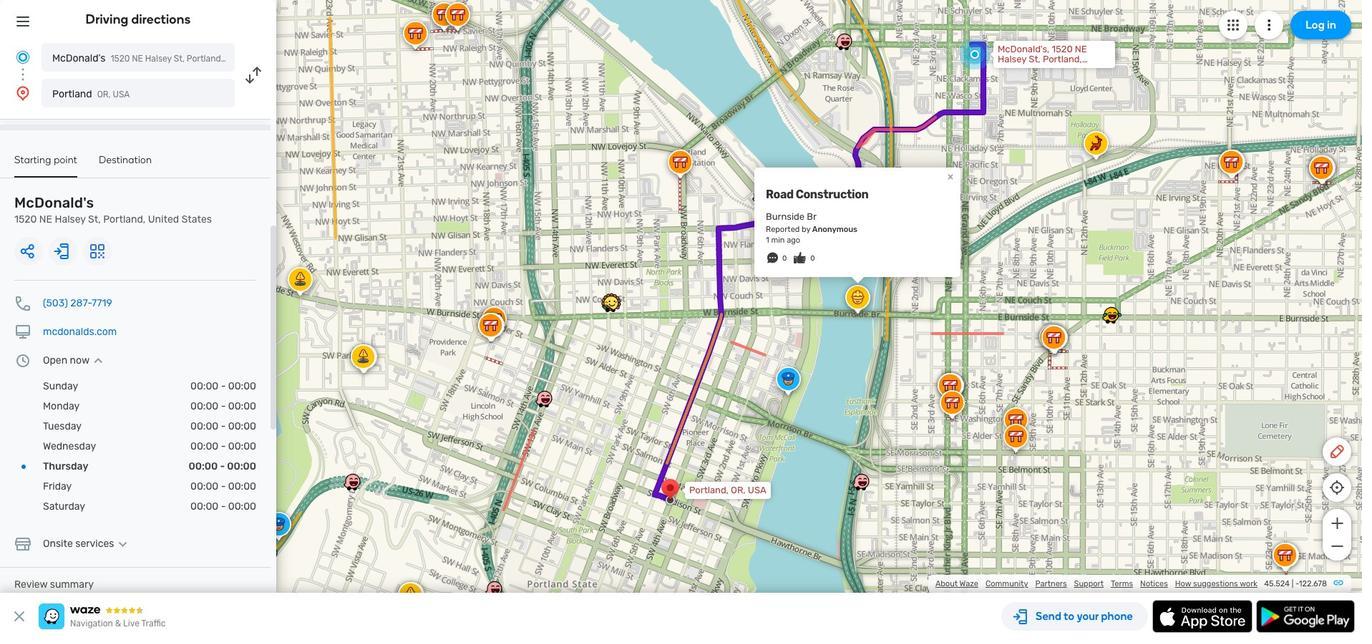 Task type: locate. For each thing, give the bounding box(es) containing it.
portland, or, usa
[[689, 485, 767, 495]]

states inside the mcdonald's, 1520 ne halsey st, portland, united states
[[1029, 64, 1057, 74]]

directions
[[131, 11, 191, 27]]

onsite services
[[43, 538, 114, 550]]

mcdonald's 1520 ne halsey st, portland, united states down directions in the left of the page
[[52, 52, 280, 64]]

usa inside "portland or, usa"
[[113, 89, 130, 100]]

2 horizontal spatial united
[[998, 64, 1027, 74]]

halsey
[[145, 54, 172, 64], [998, 54, 1027, 64], [55, 213, 86, 226]]

open now
[[43, 354, 90, 367]]

1520 down driving on the top left of the page
[[111, 54, 130, 64]]

mcdonald's up portland
[[52, 52, 106, 64]]

- for thursday
[[220, 460, 225, 473]]

navigation
[[70, 619, 113, 629]]

1 horizontal spatial 0
[[811, 254, 815, 263]]

states
[[254, 54, 280, 64], [1029, 64, 1057, 74], [182, 213, 212, 226]]

|
[[1292, 579, 1294, 589]]

00:00 - 00:00 for monday
[[190, 400, 256, 412]]

burnside br reported by anonymous 1 min ago
[[766, 211, 858, 245]]

1520 down starting point button
[[14, 213, 37, 226]]

00:00 - 00:00 for sunday
[[190, 380, 256, 392]]

1 horizontal spatial or,
[[731, 485, 746, 495]]

terms
[[1111, 579, 1133, 589]]

suggestions
[[1194, 579, 1238, 589]]

00:00 - 00:00
[[190, 380, 256, 392], [190, 400, 256, 412], [190, 420, 256, 432], [190, 440, 256, 452], [189, 460, 256, 473], [190, 480, 256, 493], [190, 500, 256, 513]]

chevron down image
[[114, 538, 131, 550]]

1 horizontal spatial united
[[225, 54, 252, 64]]

2 horizontal spatial halsey
[[998, 54, 1027, 64]]

0 vertical spatial usa
[[113, 89, 130, 100]]

ne down driving directions on the top of the page
[[132, 54, 143, 64]]

anonymous
[[813, 225, 858, 234]]

1 horizontal spatial usa
[[748, 485, 767, 495]]

mcdonalds.com
[[43, 326, 117, 338]]

usa
[[113, 89, 130, 100], [748, 485, 767, 495]]

0 vertical spatial or,
[[97, 89, 111, 100]]

ne right "mcdonald's,"
[[1075, 44, 1087, 54]]

ne down starting point button
[[39, 213, 52, 226]]

0 down burnside br reported by anonymous 1 min ago
[[811, 254, 815, 263]]

mcdonald's 1520 ne halsey st, portland, united states down destination button
[[14, 194, 212, 226]]

mcdonald's
[[52, 52, 106, 64], [14, 194, 94, 211]]

0 horizontal spatial united
[[148, 213, 179, 226]]

work
[[1240, 579, 1258, 589]]

by
[[802, 225, 811, 234]]

onsite services button
[[43, 538, 131, 550]]

0 horizontal spatial usa
[[113, 89, 130, 100]]

mcdonald's down starting point button
[[14, 194, 94, 211]]

st,
[[174, 54, 185, 64], [1029, 54, 1041, 64], [88, 213, 101, 226]]

partners link
[[1036, 579, 1067, 589]]

summary
[[50, 578, 94, 591]]

2 horizontal spatial st,
[[1029, 54, 1041, 64]]

mcdonald's, 1520 ne halsey st, portland, united states
[[998, 44, 1087, 74]]

1520
[[1052, 44, 1073, 54], [111, 54, 130, 64], [14, 213, 37, 226]]

thursday
[[43, 460, 88, 473]]

0 horizontal spatial ne
[[39, 213, 52, 226]]

0 down min at the top right
[[783, 254, 787, 263]]

- for wednesday
[[221, 440, 226, 452]]

united
[[225, 54, 252, 64], [998, 64, 1027, 74], [148, 213, 179, 226]]

1520 right "mcdonald's,"
[[1052, 44, 1073, 54]]

road construction
[[766, 187, 869, 201]]

starting point
[[14, 154, 77, 166]]

45.524
[[1265, 579, 1290, 589]]

-
[[221, 380, 226, 392], [221, 400, 226, 412], [221, 420, 226, 432], [221, 440, 226, 452], [220, 460, 225, 473], [221, 480, 226, 493], [221, 500, 226, 513], [1296, 579, 1299, 589]]

navigation & live traffic
[[70, 619, 166, 629]]

st, inside the mcdonald's, 1520 ne halsey st, portland, united states
[[1029, 54, 1041, 64]]

0 horizontal spatial states
[[182, 213, 212, 226]]

122.678
[[1299, 579, 1327, 589]]

construction
[[796, 187, 869, 201]]

2 horizontal spatial ne
[[1075, 44, 1087, 54]]

1 horizontal spatial 1520
[[111, 54, 130, 64]]

support
[[1074, 579, 1104, 589]]

open now button
[[43, 354, 107, 367]]

2 horizontal spatial states
[[1029, 64, 1057, 74]]

&
[[115, 619, 121, 629]]

portland or, usa
[[52, 88, 130, 100]]

2 horizontal spatial 1520
[[1052, 44, 1073, 54]]

0 horizontal spatial or,
[[97, 89, 111, 100]]

br
[[807, 211, 817, 222]]

community
[[986, 579, 1028, 589]]

00:00
[[190, 380, 219, 392], [228, 380, 256, 392], [190, 400, 219, 412], [228, 400, 256, 412], [190, 420, 219, 432], [228, 420, 256, 432], [190, 440, 219, 452], [228, 440, 256, 452], [189, 460, 218, 473], [227, 460, 256, 473], [190, 480, 219, 493], [228, 480, 256, 493], [190, 500, 219, 513], [228, 500, 256, 513]]

partners
[[1036, 579, 1067, 589]]

1 vertical spatial usa
[[748, 485, 767, 495]]

or, for portland,
[[731, 485, 746, 495]]

pencil image
[[1329, 443, 1346, 460]]

× link
[[944, 170, 957, 183]]

1 vertical spatial mcdonald's
[[14, 194, 94, 211]]

how suggestions work link
[[1175, 579, 1258, 589]]

ne inside the mcdonald's, 1520 ne halsey st, portland, united states
[[1075, 44, 1087, 54]]

- for monday
[[221, 400, 226, 412]]

or, for portland
[[97, 89, 111, 100]]

1 horizontal spatial ne
[[132, 54, 143, 64]]

0
[[783, 254, 787, 263], [811, 254, 815, 263]]

or, inside "portland or, usa"
[[97, 89, 111, 100]]

min
[[771, 236, 785, 245]]

0 horizontal spatial 0
[[783, 254, 787, 263]]

starting
[[14, 154, 51, 166]]

mcdonald's 1520 ne halsey st, portland, united states
[[52, 52, 280, 64], [14, 194, 212, 226]]

how
[[1175, 579, 1192, 589]]

chevron up image
[[90, 355, 107, 367]]

00:00 - 00:00 for thursday
[[189, 460, 256, 473]]

1520 inside the mcdonald's, 1520 ne halsey st, portland, united states
[[1052, 44, 1073, 54]]

onsite
[[43, 538, 73, 550]]

- for friday
[[221, 480, 226, 493]]

notices link
[[1141, 579, 1168, 589]]

location image
[[14, 84, 32, 102]]

ne
[[1075, 44, 1087, 54], [132, 54, 143, 64], [39, 213, 52, 226]]

1 vertical spatial or,
[[731, 485, 746, 495]]

starting point button
[[14, 154, 77, 178]]

mcdonalds.com link
[[43, 326, 117, 338]]

or,
[[97, 89, 111, 100], [731, 485, 746, 495]]

portland,
[[187, 54, 223, 64], [1043, 54, 1082, 64], [103, 213, 146, 226], [689, 485, 729, 495]]

wednesday
[[43, 440, 96, 452]]

live
[[123, 619, 140, 629]]

1
[[766, 236, 769, 245]]



Task type: describe. For each thing, give the bounding box(es) containing it.
traffic
[[141, 619, 166, 629]]

driving
[[86, 11, 128, 27]]

call image
[[14, 295, 32, 312]]

zoom out image
[[1328, 538, 1346, 555]]

0 vertical spatial mcdonald's
[[52, 52, 106, 64]]

zoom in image
[[1328, 515, 1346, 532]]

3.2
[[184, 590, 245, 637]]

review
[[14, 578, 48, 591]]

friday
[[43, 480, 72, 493]]

- for saturday
[[221, 500, 226, 513]]

- for sunday
[[221, 380, 226, 392]]

usa for portland
[[113, 89, 130, 100]]

waze
[[960, 579, 979, 589]]

store image
[[14, 536, 32, 553]]

monday
[[43, 400, 80, 412]]

about
[[936, 579, 958, 589]]

support link
[[1074, 579, 1104, 589]]

1 horizontal spatial states
[[254, 54, 280, 64]]

destination button
[[99, 154, 152, 176]]

now
[[70, 354, 90, 367]]

00:00 - 00:00 for friday
[[190, 480, 256, 493]]

saturday
[[43, 500, 85, 513]]

1 vertical spatial mcdonald's 1520 ne halsey st, portland, united states
[[14, 194, 212, 226]]

0 vertical spatial mcdonald's 1520 ne halsey st, portland, united states
[[52, 52, 280, 64]]

about waze link
[[936, 579, 979, 589]]

7719
[[92, 297, 112, 309]]

link image
[[1333, 577, 1345, 589]]

usa for portland,
[[748, 485, 767, 495]]

0 horizontal spatial st,
[[88, 213, 101, 226]]

- for tuesday
[[221, 420, 226, 432]]

(503) 287-7719 link
[[43, 297, 112, 309]]

clock image
[[14, 352, 32, 369]]

portland, inside the mcdonald's, 1520 ne halsey st, portland, united states
[[1043, 54, 1082, 64]]

burnside
[[766, 211, 805, 222]]

×
[[948, 170, 954, 183]]

ago
[[787, 236, 801, 245]]

point
[[54, 154, 77, 166]]

00:00 - 00:00 for wednesday
[[190, 440, 256, 452]]

open
[[43, 354, 67, 367]]

services
[[75, 538, 114, 550]]

about waze community partners support terms notices how suggestions work 45.524 | -122.678
[[936, 579, 1327, 589]]

0 horizontal spatial 1520
[[14, 213, 37, 226]]

mcdonald's inside mcdonald's 1520 ne halsey st, portland, united states
[[14, 194, 94, 211]]

(503) 287-7719
[[43, 297, 112, 309]]

1 horizontal spatial st,
[[174, 54, 185, 64]]

road
[[766, 187, 794, 201]]

halsey inside the mcdonald's, 1520 ne halsey st, portland, united states
[[998, 54, 1027, 64]]

united inside the mcdonald's, 1520 ne halsey st, portland, united states
[[998, 64, 1027, 74]]

00:00 - 00:00 for saturday
[[190, 500, 256, 513]]

notices
[[1141, 579, 1168, 589]]

287-
[[70, 297, 92, 309]]

current location image
[[14, 49, 32, 66]]

terms link
[[1111, 579, 1133, 589]]

portland
[[52, 88, 92, 100]]

reported
[[766, 225, 800, 234]]

x image
[[11, 608, 28, 625]]

tuesday
[[43, 420, 82, 432]]

1 0 from the left
[[783, 254, 787, 263]]

00:00 - 00:00 for tuesday
[[190, 420, 256, 432]]

driving directions
[[86, 11, 191, 27]]

(503)
[[43, 297, 68, 309]]

1 horizontal spatial halsey
[[145, 54, 172, 64]]

2 0 from the left
[[811, 254, 815, 263]]

review summary
[[14, 578, 94, 591]]

computer image
[[14, 324, 32, 341]]

community link
[[986, 579, 1028, 589]]

0 horizontal spatial halsey
[[55, 213, 86, 226]]

destination
[[99, 154, 152, 166]]

mcdonald's,
[[998, 44, 1050, 54]]

sunday
[[43, 380, 78, 392]]



Task type: vqa. For each thing, say whether or not it's contained in the screenshot.
code icon
no



